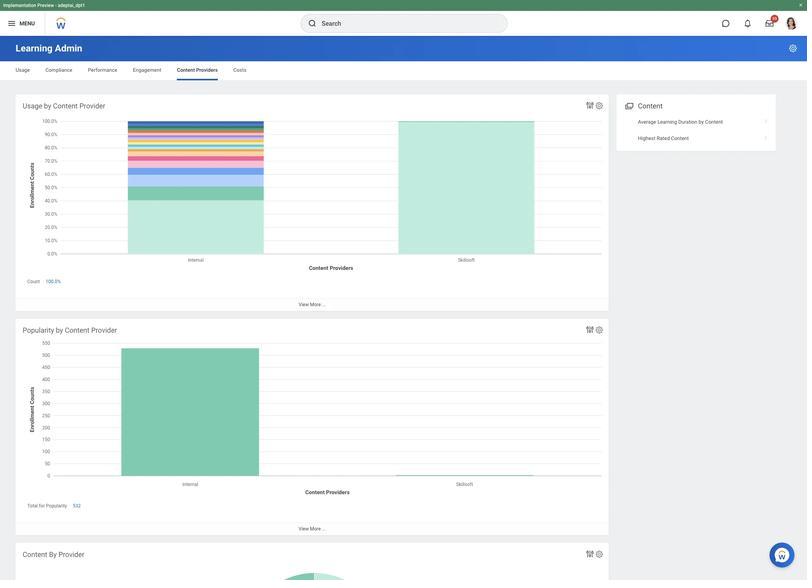 Task type: describe. For each thing, give the bounding box(es) containing it.
tab list inside learning admin main content
[[8, 62, 799, 80]]

usage by content provider element
[[16, 94, 609, 311]]

usage for usage
[[16, 67, 30, 73]]

admin
[[55, 43, 82, 54]]

view for usage by content provider
[[299, 302, 309, 308]]

menu group image
[[624, 100, 634, 111]]

532
[[73, 504, 81, 509]]

usage by content provider
[[23, 102, 105, 110]]

2 vertical spatial provider
[[58, 551, 84, 559]]

by for popularity by content provider
[[56, 326, 63, 335]]

popularity by content provider
[[23, 326, 117, 335]]

menu
[[20, 20, 35, 26]]

chevron right image
[[761, 133, 771, 140]]

configure and view chart data image for usage by content provider
[[585, 101, 595, 110]]

highest rated content
[[638, 135, 689, 141]]

0 vertical spatial popularity
[[23, 326, 54, 335]]

view more ... link for usage by content provider
[[16, 298, 609, 311]]

usage for usage by content provider
[[23, 102, 42, 110]]

average
[[638, 119, 656, 125]]

chevron right image
[[761, 116, 771, 124]]

by for usage by content provider
[[44, 102, 51, 110]]

learning admin
[[16, 43, 82, 54]]

highest rated content link
[[617, 130, 776, 146]]

... for popularity by content provider
[[322, 527, 326, 532]]

... for usage by content provider
[[322, 302, 326, 308]]

content providers
[[177, 67, 218, 73]]

by inside average learning duration by content link
[[699, 119, 704, 125]]

rated
[[657, 135, 670, 141]]

configure popularity by content provider image
[[595, 326, 604, 335]]

532 button
[[73, 503, 82, 510]]

configure usage by content provider image
[[595, 102, 604, 110]]

for
[[39, 504, 45, 509]]

implementation
[[3, 3, 36, 8]]

33 button
[[761, 15, 779, 32]]

list inside learning admin main content
[[617, 114, 776, 146]]

total
[[27, 504, 38, 509]]

view more ... for popularity by content provider
[[299, 527, 326, 532]]

average learning duration by content link
[[617, 114, 776, 130]]

configure and view chart data image for popularity by content provider
[[585, 325, 595, 335]]

notifications large image
[[744, 20, 752, 27]]

more for usage by content provider
[[310, 302, 321, 308]]

total for popularity
[[27, 504, 67, 509]]

duration
[[678, 119, 697, 125]]

configure and view chart data image for content by provider
[[585, 550, 595, 559]]

provider for usage by content provider
[[79, 102, 105, 110]]

33
[[772, 16, 777, 21]]

menu button
[[0, 11, 45, 36]]

highest
[[638, 135, 656, 141]]

learning inside list
[[658, 119, 677, 125]]



Task type: vqa. For each thing, say whether or not it's contained in the screenshot.
6th Business Form (PDF) element
no



Task type: locate. For each thing, give the bounding box(es) containing it.
view
[[299, 302, 309, 308], [299, 527, 309, 532]]

0 vertical spatial learning
[[16, 43, 53, 54]]

1 horizontal spatial learning
[[658, 119, 677, 125]]

engagement
[[133, 67, 161, 73]]

1 view more ... link from the top
[[16, 298, 609, 311]]

configure content by provider image
[[595, 551, 604, 559]]

profile logan mcneil image
[[785, 17, 798, 31]]

by inside usage by content provider element
[[44, 102, 51, 110]]

more
[[310, 302, 321, 308], [310, 527, 321, 532]]

0 horizontal spatial by
[[44, 102, 51, 110]]

2 configure and view chart data image from the top
[[585, 325, 595, 335]]

2 ... from the top
[[322, 527, 326, 532]]

search image
[[308, 19, 317, 28]]

performance
[[88, 67, 117, 73]]

1 vertical spatial ...
[[322, 527, 326, 532]]

usage
[[16, 67, 30, 73], [23, 102, 42, 110]]

0 vertical spatial by
[[44, 102, 51, 110]]

popularity by content provider element
[[16, 319, 609, 536]]

-
[[55, 3, 57, 8]]

content
[[177, 67, 195, 73], [53, 102, 78, 110], [638, 102, 663, 110], [705, 119, 723, 125], [671, 135, 689, 141], [65, 326, 89, 335], [23, 551, 47, 559]]

more inside usage by content provider element
[[310, 302, 321, 308]]

1 view from the top
[[299, 302, 309, 308]]

configure and view chart data image left 'configure popularity by content provider' icon on the right bottom of page
[[585, 325, 595, 335]]

1 vertical spatial learning
[[658, 119, 677, 125]]

more inside popularity by content provider element
[[310, 527, 321, 532]]

implementation preview -   adeptai_dpt1
[[3, 3, 85, 8]]

list containing average learning duration by content
[[617, 114, 776, 146]]

1 vertical spatial provider
[[91, 326, 117, 335]]

... inside usage by content provider element
[[322, 302, 326, 308]]

learning
[[16, 43, 53, 54], [658, 119, 677, 125]]

preview
[[37, 3, 54, 8]]

costs
[[233, 67, 246, 73]]

tab list containing usage
[[8, 62, 799, 80]]

1 horizontal spatial by
[[56, 326, 63, 335]]

configure and view chart data image left configure usage by content provider image
[[585, 101, 595, 110]]

provider
[[79, 102, 105, 110], [91, 326, 117, 335], [58, 551, 84, 559]]

configure this page image
[[788, 44, 798, 53]]

1 vertical spatial by
[[699, 119, 704, 125]]

100.0%
[[46, 279, 61, 285]]

provider for popularity by content provider
[[91, 326, 117, 335]]

average learning duration by content
[[638, 119, 723, 125]]

2 vertical spatial by
[[56, 326, 63, 335]]

2 horizontal spatial by
[[699, 119, 704, 125]]

learning admin main content
[[0, 36, 807, 581]]

content by provider
[[23, 551, 84, 559]]

configure and view chart data image inside popularity by content provider element
[[585, 325, 595, 335]]

3 configure and view chart data image from the top
[[585, 550, 595, 559]]

inbox large image
[[766, 20, 774, 27]]

1 vertical spatial popularity
[[46, 504, 67, 509]]

compliance
[[45, 67, 72, 73]]

view more ... for usage by content provider
[[299, 302, 326, 308]]

menu banner
[[0, 0, 807, 36]]

view more ... inside usage by content provider element
[[299, 302, 326, 308]]

list
[[617, 114, 776, 146]]

view more ... inside popularity by content provider element
[[299, 527, 326, 532]]

1 vertical spatial view
[[299, 527, 309, 532]]

1 vertical spatial usage
[[23, 102, 42, 110]]

1 vertical spatial configure and view chart data image
[[585, 325, 595, 335]]

Search Workday  search field
[[322, 15, 491, 32]]

1 configure and view chart data image from the top
[[585, 101, 595, 110]]

by
[[44, 102, 51, 110], [699, 119, 704, 125], [56, 326, 63, 335]]

by
[[49, 551, 57, 559]]

justify image
[[7, 19, 16, 28]]

by inside popularity by content provider element
[[56, 326, 63, 335]]

learning up the highest rated content
[[658, 119, 677, 125]]

view for popularity by content provider
[[299, 527, 309, 532]]

... inside popularity by content provider element
[[322, 527, 326, 532]]

...
[[322, 302, 326, 308], [322, 527, 326, 532]]

more for popularity by content provider
[[310, 527, 321, 532]]

configure and view chart data image left configure content by provider image
[[585, 550, 595, 559]]

providers
[[196, 67, 218, 73]]

count
[[27, 279, 40, 285]]

close environment banner image
[[799, 3, 803, 7]]

0 vertical spatial usage
[[16, 67, 30, 73]]

view inside usage by content provider element
[[299, 302, 309, 308]]

2 view more ... from the top
[[299, 527, 326, 532]]

tab list
[[8, 62, 799, 80]]

2 view more ... link from the top
[[16, 523, 609, 536]]

view more ...
[[299, 302, 326, 308], [299, 527, 326, 532]]

0 horizontal spatial learning
[[16, 43, 53, 54]]

view more ... link for popularity by content provider
[[16, 523, 609, 536]]

learning down menu on the left top
[[16, 43, 53, 54]]

popularity
[[23, 326, 54, 335], [46, 504, 67, 509]]

configure and view chart data image
[[585, 101, 595, 110], [585, 325, 595, 335], [585, 550, 595, 559]]

0 vertical spatial configure and view chart data image
[[585, 101, 595, 110]]

view inside popularity by content provider element
[[299, 527, 309, 532]]

1 vertical spatial view more ...
[[299, 527, 326, 532]]

2 view from the top
[[299, 527, 309, 532]]

0 vertical spatial provider
[[79, 102, 105, 110]]

content by provider element
[[16, 544, 609, 581]]

0 vertical spatial more
[[310, 302, 321, 308]]

view more ... link
[[16, 298, 609, 311], [16, 523, 609, 536]]

1 view more ... from the top
[[299, 302, 326, 308]]

0 vertical spatial view
[[299, 302, 309, 308]]

0 vertical spatial ...
[[322, 302, 326, 308]]

0 vertical spatial view more ... link
[[16, 298, 609, 311]]

adeptai_dpt1
[[58, 3, 85, 8]]

1 more from the top
[[310, 302, 321, 308]]

100.0% button
[[46, 279, 62, 285]]

1 vertical spatial more
[[310, 527, 321, 532]]

1 vertical spatial view more ... link
[[16, 523, 609, 536]]

0 vertical spatial view more ...
[[299, 302, 326, 308]]

2 more from the top
[[310, 527, 321, 532]]

2 vertical spatial configure and view chart data image
[[585, 550, 595, 559]]

content inside tab list
[[177, 67, 195, 73]]

1 ... from the top
[[322, 302, 326, 308]]



